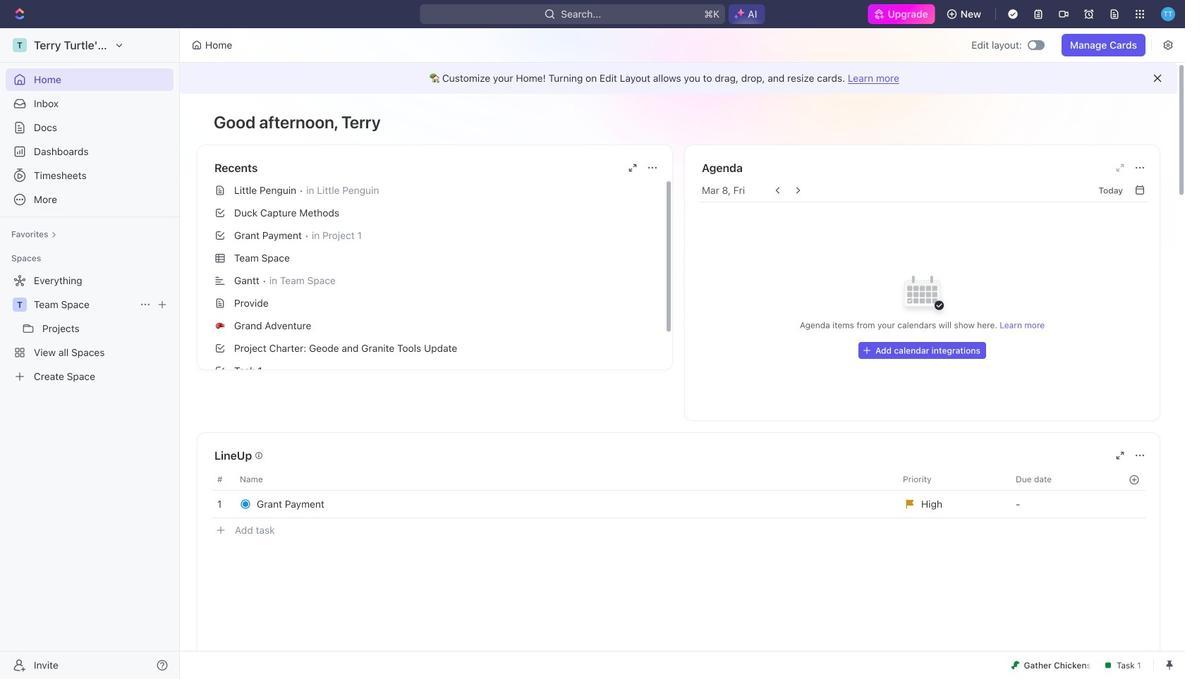 Task type: vqa. For each thing, say whether or not it's contained in the screenshot.
Tree
yes



Task type: locate. For each thing, give the bounding box(es) containing it.
team space, , element
[[13, 298, 27, 312]]

alert
[[180, 63, 1178, 94]]

sidebar navigation
[[0, 28, 183, 680]]

tree
[[6, 270, 174, 388]]



Task type: describe. For each thing, give the bounding box(es) containing it.
terry turtle's workspace, , element
[[13, 38, 27, 52]]

drumstick bite image
[[1012, 662, 1020, 670]]

tree inside sidebar "navigation"
[[6, 270, 174, 388]]



